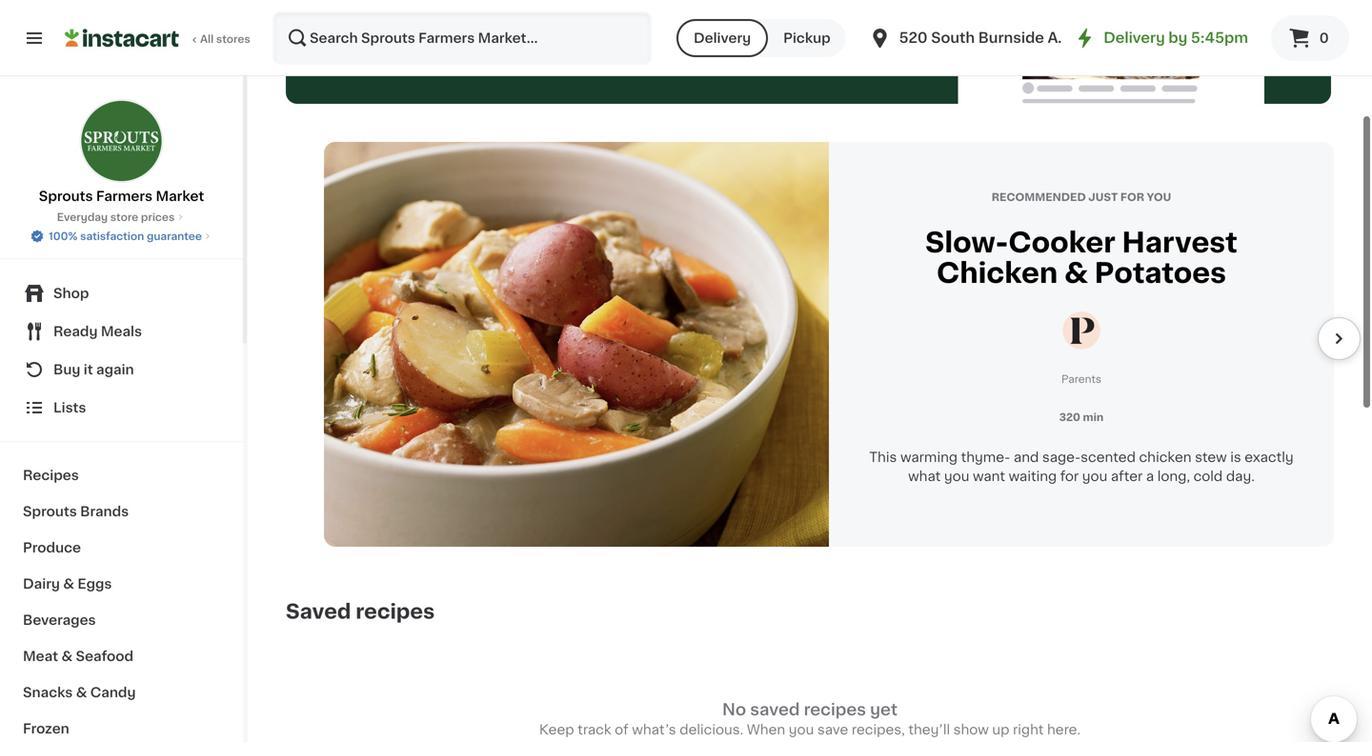 Task type: vqa. For each thing, say whether or not it's contained in the screenshot.
'Delivery' in the "Delivery" button
no



Task type: describe. For each thing, give the bounding box(es) containing it.
lists link
[[11, 389, 232, 427]]

guarantee
[[147, 231, 202, 242]]

all stores
[[200, 34, 250, 44]]

all stores link
[[65, 11, 252, 65]]

frozen link
[[11, 711, 232, 743]]

instacart logo image
[[65, 27, 179, 50]]

snacks & candy
[[23, 686, 136, 700]]

sprouts farmers market
[[39, 190, 204, 203]]

everyday store prices
[[57, 212, 175, 223]]

meat & seafood
[[23, 650, 133, 663]]

save
[[818, 724, 849, 737]]

100% satisfaction guarantee button
[[30, 225, 213, 244]]

320 min
[[1060, 412, 1104, 423]]

this
[[870, 451, 897, 464]]

100% satisfaction guarantee
[[49, 231, 202, 242]]

burnside
[[979, 31, 1045, 45]]

saved
[[750, 702, 800, 718]]

recipes
[[23, 469, 79, 482]]

parents
[[1062, 374, 1102, 385]]

dairy & eggs
[[23, 578, 112, 591]]

item carousel region
[[286, 142, 1361, 547]]

pickup button
[[768, 19, 846, 57]]

snacks
[[23, 686, 73, 700]]

keep
[[539, 724, 574, 737]]

farmers
[[96, 190, 153, 203]]

what's
[[632, 724, 676, 737]]

day.
[[1227, 470, 1255, 483]]

recommended
[[992, 192, 1086, 203]]

520 south burnside avenue button
[[869, 11, 1103, 65]]

show
[[954, 724, 989, 737]]

produce
[[23, 541, 81, 555]]

dairy & eggs link
[[11, 566, 232, 602]]

brands
[[80, 505, 129, 519]]

again
[[96, 363, 134, 377]]

sprouts for sprouts farmers market
[[39, 190, 93, 203]]

& inside slow-cooker harvest chicken & potatoes
[[1065, 260, 1088, 287]]

recipes,
[[852, 724, 905, 737]]

buy it again
[[53, 363, 134, 377]]

want
[[973, 470, 1006, 483]]

ready
[[53, 325, 98, 338]]

delivery by 5:45pm
[[1104, 31, 1249, 45]]

what
[[909, 470, 941, 483]]

by
[[1169, 31, 1188, 45]]

you
[[1147, 192, 1172, 203]]

beverages link
[[11, 602, 232, 639]]

delicious.
[[680, 724, 744, 737]]

100%
[[49, 231, 78, 242]]

& for eggs
[[63, 578, 74, 591]]

520
[[900, 31, 928, 45]]

saved
[[286, 602, 351, 622]]

5:45pm
[[1191, 31, 1249, 45]]

slow-cooker harvest chicken & potatoes
[[926, 229, 1238, 287]]

you inside the no saved recipes yet keep track of what's delicious. when you save recipes, they'll show up right here.
[[789, 724, 814, 737]]

candy
[[90, 686, 136, 700]]

chicken
[[1140, 451, 1192, 464]]

track
[[578, 724, 612, 737]]

0 horizontal spatial recipes
[[356, 602, 435, 622]]

delivery button
[[677, 19, 768, 57]]

when
[[747, 724, 786, 737]]

0
[[1320, 31, 1329, 45]]

ready meals button
[[11, 313, 232, 351]]

ready meals
[[53, 325, 142, 338]]

market
[[156, 190, 204, 203]]

stores
[[216, 34, 250, 44]]

320
[[1060, 412, 1081, 423]]

& for candy
[[76, 686, 87, 700]]

eggs
[[78, 578, 112, 591]]

this warming thyme- and sage-scented chicken stew is exactly what you want waiting for you after a long, cold day.
[[870, 451, 1294, 483]]

meals
[[101, 325, 142, 338]]

of
[[615, 724, 629, 737]]

delivery for delivery
[[694, 31, 751, 45]]

for
[[1061, 470, 1079, 483]]

chicken
[[937, 260, 1058, 287]]

dairy
[[23, 578, 60, 591]]

2 horizontal spatial you
[[1083, 470, 1108, 483]]

up
[[993, 724, 1010, 737]]

lists
[[53, 401, 86, 415]]



Task type: locate. For each thing, give the bounding box(es) containing it.
& left candy
[[76, 686, 87, 700]]

1 horizontal spatial you
[[945, 470, 970, 483]]

extension banner image
[[958, 0, 1265, 104]]

& inside "link"
[[63, 578, 74, 591]]

pickup
[[784, 31, 831, 45]]

frozen
[[23, 723, 69, 736]]

buy
[[53, 363, 80, 377]]

you left save
[[789, 724, 814, 737]]

no saved recipes yet keep track of what's delicious. when you save recipes, they'll show up right here.
[[539, 702, 1081, 737]]

produce link
[[11, 530, 232, 566]]

slow-
[[926, 229, 1009, 256]]

here.
[[1048, 724, 1081, 737]]

& down cooker
[[1065, 260, 1088, 287]]

south
[[931, 31, 975, 45]]

0 vertical spatial sprouts
[[39, 190, 93, 203]]

sprouts down recipes
[[23, 505, 77, 519]]

ready meals link
[[11, 313, 232, 351]]

0 horizontal spatial you
[[789, 724, 814, 737]]

harvest
[[1122, 229, 1238, 256]]

1 horizontal spatial recipes
[[804, 702, 866, 718]]

delivery for delivery by 5:45pm
[[1104, 31, 1166, 45]]

& right meat in the left bottom of the page
[[61, 650, 73, 663]]

snacks & candy link
[[11, 675, 232, 711]]

& for seafood
[[61, 650, 73, 663]]

cold
[[1194, 470, 1223, 483]]

sprouts farmers market logo image
[[80, 99, 163, 183]]

sprouts farmers market link
[[39, 99, 204, 206]]

sprouts inside sprouts brands link
[[23, 505, 77, 519]]

sprouts up everyday
[[39, 190, 93, 203]]

long,
[[1158, 470, 1191, 483]]

saved recipes
[[286, 602, 435, 622]]

right
[[1013, 724, 1044, 737]]

all
[[200, 34, 214, 44]]

just
[[1089, 192, 1118, 203]]

avenue
[[1048, 31, 1103, 45]]

everyday
[[57, 212, 108, 223]]

everyday store prices link
[[57, 210, 186, 225]]

& left eggs on the left
[[63, 578, 74, 591]]

for
[[1121, 192, 1145, 203]]

satisfaction
[[80, 231, 144, 242]]

they'll
[[909, 724, 950, 737]]

0 button
[[1272, 15, 1350, 61]]

you down 'scented'
[[1083, 470, 1108, 483]]

recipes up save
[[804, 702, 866, 718]]

0 horizontal spatial delivery
[[694, 31, 751, 45]]

parents image
[[1063, 312, 1101, 350]]

after
[[1111, 470, 1143, 483]]

shop
[[53, 287, 89, 300]]

it
[[84, 363, 93, 377]]

1 vertical spatial sprouts
[[23, 505, 77, 519]]

meat & seafood link
[[11, 639, 232, 675]]

delivery left pickup button in the right top of the page
[[694, 31, 751, 45]]

a
[[1147, 470, 1155, 483]]

meat
[[23, 650, 58, 663]]

stew
[[1195, 451, 1227, 464]]

you left want on the right of page
[[945, 470, 970, 483]]

prices
[[141, 212, 175, 223]]

520 south burnside avenue
[[900, 31, 1103, 45]]

0 vertical spatial recipes
[[356, 602, 435, 622]]

delivery
[[1104, 31, 1166, 45], [694, 31, 751, 45]]

recipes inside the no saved recipes yet keep track of what's delicious. when you save recipes, they'll show up right here.
[[804, 702, 866, 718]]

waiting
[[1009, 470, 1057, 483]]

sprouts for sprouts brands
[[23, 505, 77, 519]]

&
[[1065, 260, 1088, 287], [63, 578, 74, 591], [61, 650, 73, 663], [76, 686, 87, 700]]

buy it again link
[[11, 351, 232, 389]]

Search field
[[275, 13, 650, 63]]

potatoes
[[1095, 260, 1227, 287]]

store
[[110, 212, 138, 223]]

is
[[1231, 451, 1242, 464]]

recipes
[[356, 602, 435, 622], [804, 702, 866, 718]]

scented
[[1081, 451, 1136, 464]]

delivery by 5:45pm link
[[1074, 27, 1249, 50]]

seafood
[[76, 650, 133, 663]]

recipes right saved
[[356, 602, 435, 622]]

cooker
[[1009, 229, 1116, 256]]

delivery inside "button"
[[694, 31, 751, 45]]

1 vertical spatial recipes
[[804, 702, 866, 718]]

sprouts brands link
[[11, 494, 232, 530]]

yet
[[870, 702, 898, 718]]

1 horizontal spatial delivery
[[1104, 31, 1166, 45]]

you
[[945, 470, 970, 483], [1083, 470, 1108, 483], [789, 724, 814, 737]]

sprouts brands
[[23, 505, 129, 519]]

no
[[723, 702, 746, 718]]

sprouts
[[39, 190, 93, 203], [23, 505, 77, 519]]

service type group
[[677, 19, 846, 57]]

None search field
[[273, 11, 652, 65]]

sage-
[[1043, 451, 1081, 464]]

delivery left by
[[1104, 31, 1166, 45]]

recipes link
[[11, 458, 232, 494]]

sprouts inside sprouts farmers market link
[[39, 190, 93, 203]]

thyme-
[[961, 451, 1011, 464]]

recommended just for you
[[992, 192, 1172, 203]]

beverages
[[23, 614, 96, 627]]

min
[[1083, 412, 1104, 423]]



